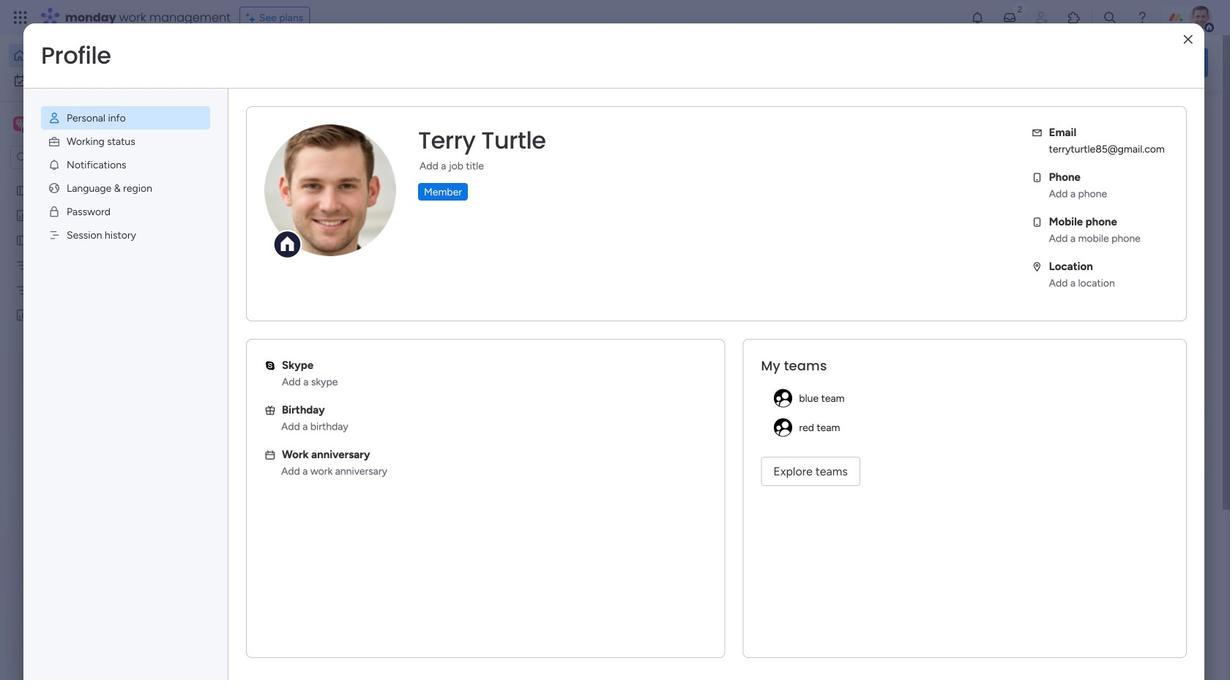 Task type: vqa. For each thing, say whether or not it's contained in the screenshot.
the bottom the "Notifications" icon
yes



Task type: locate. For each thing, give the bounding box(es) containing it.
0 vertical spatial lottie animation image
[[574, 35, 986, 91]]

0 vertical spatial component image
[[245, 290, 258, 304]]

0 vertical spatial terry turtle image
[[1189, 6, 1213, 29]]

close image
[[1184, 34, 1193, 45]]

0 horizontal spatial lottie animation image
[[0, 532, 187, 680]]

0 vertical spatial lottie animation element
[[574, 35, 986, 91]]

list box
[[0, 175, 187, 525], [761, 387, 1169, 445]]

0 horizontal spatial notifications image
[[48, 158, 61, 171]]

0 horizontal spatial list box
[[0, 175, 187, 525]]

search everything image
[[1103, 10, 1118, 25]]

lottie animation image
[[574, 35, 986, 91], [0, 532, 187, 680]]

1 vertical spatial public dashboard image
[[245, 447, 261, 463]]

1 horizontal spatial lottie animation image
[[574, 35, 986, 91]]

1 vertical spatial public board image
[[15, 233, 29, 247]]

menu menu
[[23, 89, 228, 264]]

notifications image down working status image
[[48, 158, 61, 171]]

notifications image left update feed image
[[970, 10, 985, 25]]

1 vertical spatial component image
[[245, 470, 258, 483]]

None field
[[415, 125, 550, 156]]

private dashboard image
[[15, 308, 29, 322]]

0 horizontal spatial public dashboard image
[[15, 209, 29, 222]]

2 menu item from the top
[[41, 130, 210, 153]]

1 vertical spatial notifications image
[[48, 158, 61, 171]]

public dashboard image
[[15, 209, 29, 222], [245, 447, 261, 463]]

monday marketplace image
[[1067, 10, 1082, 25]]

getting started element
[[989, 350, 1208, 408]]

0 vertical spatial public dashboard image
[[15, 209, 29, 222]]

menu item
[[41, 106, 210, 130], [41, 130, 210, 153], [41, 153, 210, 176], [41, 176, 210, 200], [41, 200, 210, 223], [41, 223, 210, 247]]

public board image
[[15, 184, 29, 198], [15, 233, 29, 247], [245, 267, 261, 283]]

1 horizontal spatial list box
[[761, 387, 1169, 445]]

1 vertical spatial lottie animation image
[[0, 532, 187, 680]]

2 component image from the top
[[245, 470, 258, 483]]

0 horizontal spatial terry turtle image
[[261, 655, 290, 680]]

0 vertical spatial public board image
[[15, 184, 29, 198]]

4 menu item from the top
[[41, 176, 210, 200]]

select product image
[[13, 10, 28, 25]]

option
[[9, 44, 178, 67], [9, 69, 178, 92], [0, 177, 187, 180], [761, 387, 1169, 410], [761, 416, 1169, 439]]

2 vertical spatial public board image
[[245, 267, 261, 283]]

0 vertical spatial notifications image
[[970, 10, 985, 25]]

public dashboard image inside the quick search results 'list box'
[[245, 447, 261, 463]]

see plans image
[[246, 9, 259, 26]]

help center element
[[989, 420, 1208, 479]]

lottie animation element
[[574, 35, 986, 91], [0, 532, 187, 680]]

1 horizontal spatial terry turtle image
[[1189, 6, 1213, 29]]

notifications image
[[970, 10, 985, 25], [48, 158, 61, 171]]

terry turtle image
[[1189, 6, 1213, 29], [261, 655, 290, 680]]

1 horizontal spatial lottie animation element
[[574, 35, 986, 91]]

1 horizontal spatial public dashboard image
[[245, 447, 261, 463]]

1 vertical spatial lottie animation element
[[0, 532, 187, 680]]

close update feed (inbox) image
[[226, 551, 244, 569]]

1 component image from the top
[[245, 290, 258, 304]]

1 vertical spatial terry turtle image
[[261, 655, 290, 680]]

session history image
[[48, 228, 61, 242]]

component image
[[245, 290, 258, 304], [245, 470, 258, 483]]



Task type: describe. For each thing, give the bounding box(es) containing it.
1 menu item from the top
[[41, 106, 210, 130]]

close recently visited image
[[226, 119, 244, 137]]

personal info image
[[48, 111, 61, 124]]

lottie animation image for the right lottie animation element
[[574, 35, 986, 91]]

update feed image
[[1003, 10, 1017, 25]]

lottie animation image for the left lottie animation element
[[0, 532, 187, 680]]

1 horizontal spatial notifications image
[[970, 10, 985, 25]]

working status image
[[48, 135, 61, 148]]

language & region image
[[48, 182, 61, 195]]

2 image
[[1014, 1, 1027, 17]]

3 menu item from the top
[[41, 153, 210, 176]]

public board image inside the quick search results 'list box'
[[245, 267, 261, 283]]

6 menu item from the top
[[41, 223, 210, 247]]

password image
[[48, 205, 61, 218]]

help image
[[1135, 10, 1150, 25]]

Search in workspace field
[[31, 149, 122, 166]]

quick search results list box
[[226, 137, 954, 510]]

0 horizontal spatial lottie animation element
[[0, 532, 187, 680]]

5 menu item from the top
[[41, 200, 210, 223]]

templates image image
[[1002, 111, 1195, 212]]



